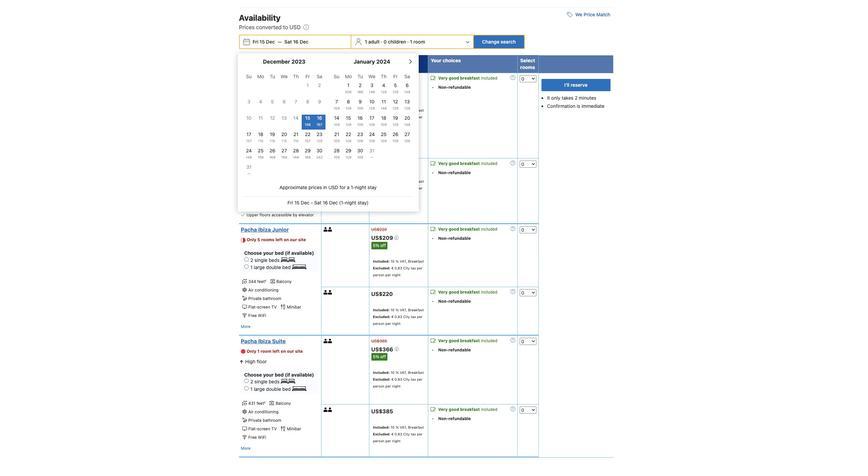 Task type: vqa. For each thing, say whether or not it's contained in the screenshot.


Task type: describe. For each thing, give the bounding box(es) containing it.
2 tax from the top
[[411, 186, 416, 190]]

on for suite
[[281, 349, 286, 354]]

109 for 15
[[346, 123, 352, 127]]

1 · from the left
[[381, 39, 383, 45]]

23 109
[[357, 131, 363, 143]]

tu for december
[[270, 74, 275, 79]]

17 for 17 109
[[370, 115, 375, 121]]

dec left -
[[301, 200, 310, 206]]

5 included: from the top
[[373, 425, 390, 430]]

6 excluded: from the top
[[373, 432, 391, 436]]

19 for 19 115
[[270, 131, 275, 137]]

18 109
[[381, 115, 387, 127]]

5 % from the top
[[396, 371, 399, 375]]

7 for 7
[[295, 99, 298, 105]]

4 excluded: from the top
[[373, 315, 391, 319]]

pacha ibiza suite link
[[241, 338, 318, 345]]

1 beds from the top
[[269, 103, 280, 109]]

129 for 12
[[393, 106, 399, 110]]

2 more details on meals and payment options image from the top
[[511, 289, 516, 294]]

22 for 22 109
[[346, 131, 352, 137]]

5 0.83 from the top
[[395, 378, 403, 382]]

15 December 2023 checkbox
[[302, 115, 314, 130]]

30 January 2024 checkbox
[[355, 147, 366, 162]]

24 for 24 148
[[246, 148, 252, 154]]

channels
[[289, 185, 306, 190]]

1 up 431
[[251, 386, 253, 392]]

14 for 14
[[294, 115, 299, 121]]

4 good from the top
[[449, 290, 459, 295]]

sat for -
[[314, 200, 322, 206]]

24 January 2024 checkbox
[[366, 131, 378, 146]]

free wifi for 344
[[249, 313, 266, 318]]

4 0.83 from the top
[[395, 315, 403, 319]]

tu for january
[[358, 74, 363, 79]]

4 December 2023 checkbox
[[255, 98, 267, 113]]

15 109
[[346, 115, 352, 127]]

5% off for us$209
[[373, 243, 386, 248]]

280
[[249, 118, 256, 123]]

6 % from the top
[[396, 425, 399, 430]]

dec up the 2023
[[300, 39, 309, 45]]

11 December 2023 checkbox
[[255, 115, 267, 130]]

2 double from the top
[[266, 265, 281, 270]]

3 tax from the top
[[411, 266, 416, 270]]

22 January 2024 checkbox
[[343, 131, 355, 146]]

23 January 2024 checkbox
[[355, 131, 366, 146]]

5 breakfast from the top
[[408, 371, 424, 375]]

2 January 2024 checkbox
[[355, 82, 366, 97]]

21 January 2024 checkbox
[[331, 131, 343, 146]]

1 • from the top
[[432, 85, 434, 90]]

for
[[340, 185, 346, 190]]

non- for 4th more details on meals and payment options icon
[[439, 416, 449, 421]]

188
[[357, 90, 363, 94]]

us$209
[[372, 235, 395, 241]]

site for pacha ibiza suite
[[295, 349, 303, 354]]

27 January 2024 checkbox
[[402, 131, 413, 146]]

29 109
[[346, 148, 352, 159]]

3 more details on meals and payment options image from the top
[[511, 338, 516, 343]]

109 for 9
[[357, 106, 363, 110]]

109 for 21
[[334, 139, 340, 143]]

pacha ibiza junior link
[[241, 226, 318, 233]]

balcony for 280 feet²
[[276, 118, 292, 123]]

19 December 2023 checkbox
[[267, 131, 279, 146]]

1 right children
[[410, 39, 413, 45]]

14 December 2023 checkbox
[[290, 115, 302, 130]]

-
[[311, 200, 313, 206]]

16 right -
[[323, 200, 328, 206]]

5% off for us$136
[[373, 92, 386, 97]]

2 inside it only takes 2 minutes confirmation is immediate
[[575, 95, 578, 101]]

18 for 18 115
[[258, 131, 263, 137]]

3 single from the top
[[255, 379, 268, 385]]

1 2 single beds from the top
[[251, 103, 281, 109]]

i'll reserve button
[[542, 79, 611, 91]]

5% off. you're getting a reduced rate because this property is offering a bonus savings.. element for us$136
[[372, 91, 388, 98]]

4 non-refundable from the top
[[439, 299, 471, 304]]

5 refundable from the top
[[449, 347, 471, 353]]

3 double from the top
[[266, 386, 281, 392]]

15 down converted
[[260, 39, 265, 45]]

31 December 2023 checkbox
[[243, 164, 255, 179]]

2 your from the top
[[263, 372, 274, 378]]

conditioning for 344 feet²
[[255, 288, 279, 293]]

to
[[283, 24, 288, 30]]

air for 431 feet²
[[249, 409, 254, 414]]

109 for 29
[[346, 155, 352, 159]]

screen for 431 feet²
[[257, 426, 270, 432]]

15 inside 15 109
[[346, 115, 351, 121]]

16 157
[[317, 115, 323, 127]]

dec down prices converted to usd
[[266, 39, 275, 45]]

2 available) from the top
[[292, 372, 314, 378]]

8 109
[[346, 99, 352, 110]]

a
[[347, 185, 350, 190]]

28 109
[[334, 148, 340, 159]]

2 refundable from the top
[[449, 170, 471, 175]]

24 for 24 109
[[369, 131, 375, 137]]

off for us$209
[[381, 243, 386, 248]]

1 1 large double bed from the top
[[251, 96, 292, 102]]

room type
[[242, 58, 267, 63]]

january 2024
[[354, 59, 391, 65]]

room
[[242, 58, 256, 63]]

6 December 2023 checkbox
[[279, 98, 290, 113]]

minutes
[[579, 95, 597, 101]]

31 January 2024 checkbox
[[366, 147, 378, 162]]

4 vat, from the top
[[400, 308, 407, 312]]

13 129
[[405, 99, 411, 110]]

16 inside 16 109
[[358, 115, 363, 121]]

4 € 0.83 city tax per person per night from the top
[[373, 315, 423, 326]]

20 December 2023 checkbox
[[279, 131, 290, 146]]

1 city from the top
[[404, 115, 410, 119]]

1 very from the top
[[439, 76, 448, 81]]

15 cell
[[302, 113, 314, 130]]

2 good from the top
[[449, 161, 459, 166]]

2 city from the top
[[404, 186, 410, 190]]

2 1 large double bed from the top
[[251, 265, 292, 270]]

109 for 25
[[381, 139, 387, 143]]

2 choose from the top
[[244, 372, 262, 378]]

4 refundable from the top
[[449, 299, 471, 304]]

3 vat, from the top
[[400, 259, 407, 263]]

109 for 23
[[357, 139, 363, 143]]

1 inside "checkbox"
[[307, 82, 309, 88]]

11 148
[[381, 99, 387, 110]]

2 excluded: from the top
[[373, 186, 391, 190]]

24 December 2023 checkbox
[[243, 147, 255, 162]]

11 January 2024 checkbox
[[378, 98, 390, 113]]

2 single from the top
[[255, 257, 268, 263]]

air for 344 feet²
[[249, 288, 254, 293]]

2 up 344 in the left bottom of the page
[[251, 257, 253, 263]]

6 € 0.83 city tax per person per night from the top
[[373, 432, 423, 443]]

conditioning for 431 feet²
[[255, 409, 279, 414]]

129 for 5
[[393, 90, 399, 94]]

only 5 rooms left on our site
[[247, 237, 306, 242]]

6 • from the top
[[432, 416, 434, 421]]

280 feet²
[[249, 118, 266, 123]]

6 person from the top
[[373, 439, 385, 443]]

2 more details on meals and payment options image from the top
[[511, 161, 516, 166]]

of
[[345, 58, 349, 63]]

18 December 2023 checkbox
[[255, 131, 267, 146]]

5 good from the top
[[449, 338, 459, 343]]

1 available) from the top
[[292, 250, 314, 256]]

breakfast for 4th more details on meals and payment options icon
[[461, 407, 480, 412]]

16 January 2024 checkbox
[[355, 115, 366, 130]]

168 for 29
[[305, 155, 311, 159]]

1 506
[[345, 82, 352, 94]]

26 168
[[270, 148, 276, 159]]

344
[[249, 279, 256, 284]]

2 (if from the top
[[285, 372, 290, 378]]

by
[[293, 212, 298, 218]]

1 % from the top
[[396, 108, 399, 112]]

129 for 10
[[369, 106, 375, 110]]

1 tax from the top
[[411, 115, 416, 119]]

6 0.83 from the top
[[395, 432, 403, 436]]

1 more details on meals and payment options image from the top
[[511, 226, 516, 231]]

we for january 2024
[[369, 74, 376, 79]]

4 € from the top
[[392, 315, 394, 319]]

1 up 344 in the left bottom of the page
[[251, 265, 253, 270]]

17 109
[[369, 115, 375, 127]]

2 breakfast from the top
[[408, 179, 424, 183]]

6 refundable from the top
[[449, 416, 471, 421]]

fri 15 dec — sat 16 dec
[[253, 39, 309, 45]]

elevator
[[299, 212, 314, 218]]

4 breakfast from the top
[[408, 308, 424, 312]]

2 € from the top
[[392, 186, 394, 190]]

30 for 30 242
[[317, 148, 323, 154]]

1 non-refundable from the top
[[439, 85, 471, 90]]

5 included: 10 % vat, breakfast from the top
[[373, 425, 424, 430]]

grid for december
[[243, 70, 326, 179]]

24 109
[[369, 131, 375, 143]]

upper floors accessible by elevator
[[247, 212, 314, 218]]

28 for 28 148
[[293, 148, 299, 154]]

junior
[[272, 227, 289, 233]]

6 city from the top
[[404, 432, 410, 436]]

december
[[263, 59, 290, 65]]

1 (if from the top
[[285, 250, 290, 256]]

included for 2nd more details on meals and payment options image from the top
[[481, 161, 498, 166]]

1-
[[351, 185, 355, 190]]

6 good from the top
[[449, 407, 459, 412]]

5% off. you're getting a reduced rate because this property is offering a bonus savings.. element for us$366
[[372, 354, 388, 361]]

th for 2024
[[381, 74, 387, 79]]

22 December 2023 checkbox
[[302, 131, 314, 146]]

children
[[388, 39, 406, 45]]

1 good from the top
[[449, 76, 459, 81]]

6 € from the top
[[392, 432, 394, 436]]

19 January 2024 checkbox
[[390, 115, 402, 130]]

16 up the 2023
[[293, 39, 299, 45]]

8 for 8
[[306, 99, 309, 105]]

1 large from the top
[[254, 96, 265, 102]]

2 vertical spatial 5
[[258, 237, 260, 242]]

very good breakfast included for 2nd more details on meals and payment options image from the bottom of the page
[[439, 76, 498, 81]]

22 157
[[305, 131, 311, 143]]

1 more details on meals and payment options image from the top
[[511, 75, 516, 80]]

506
[[345, 90, 352, 94]]

2 vat, from the top
[[400, 179, 407, 183]]

fri 15 dec - sat 16 dec (1-night stay)
[[288, 200, 369, 206]]

0 vertical spatial —
[[278, 39, 282, 45]]

choices
[[443, 58, 461, 63]]

10 December 2023 checkbox
[[243, 115, 255, 130]]

change
[[483, 39, 500, 45]]

4 % from the top
[[396, 308, 399, 312]]

1 left 'adult'
[[365, 39, 367, 45]]

2 choose your bed (if available) from the top
[[244, 372, 314, 378]]

26 for 26 109
[[393, 131, 399, 137]]

pay-
[[262, 185, 271, 190]]

10 January 2024 checkbox
[[366, 98, 378, 113]]

3 148
[[369, 82, 375, 94]]

flat- for 431
[[249, 426, 257, 432]]

we price match button
[[565, 9, 614, 21]]

25 168
[[258, 148, 264, 159]]

1 adult · 0 children · 1 room
[[365, 39, 425, 45]]

26 December 2023 checkbox
[[267, 147, 279, 162]]

december 2023
[[263, 59, 306, 65]]

2 us$385 from the top
[[372, 408, 393, 415]]

13 for 13 129
[[405, 99, 410, 105]]

10 129
[[369, 99, 375, 110]]

27 December 2023 checkbox
[[279, 147, 290, 162]]

tv for 431 feet²
[[272, 426, 277, 432]]

9 January 2024 checkbox
[[355, 98, 366, 113]]

upper
[[247, 212, 259, 218]]

13 January 2024 checkbox
[[402, 98, 413, 113]]

1 adult · 0 children · 1 room button
[[353, 35, 473, 48]]

private bathroom for 431 feet²
[[249, 418, 282, 423]]

conditioning for 280 feet²
[[255, 126, 279, 131]]

breakfast for 2nd more details on meals and payment options image from the top
[[461, 161, 480, 166]]

air for 280 feet²
[[249, 126, 254, 131]]

box
[[276, 172, 282, 177]]

5 € 0.83 city tax per person per night from the top
[[373, 378, 423, 389]]

19 115
[[270, 131, 275, 143]]

or
[[267, 206, 271, 211]]

1 left 4 option
[[251, 96, 253, 102]]

1 us$385 from the top
[[372, 339, 387, 344]]

very good breakfast included for 4th more details on meals and payment options icon
[[439, 407, 498, 412]]

5% off. you're getting a reduced rate because this property is offering a bonus savings.. element for us$209
[[372, 242, 388, 249]]

view
[[279, 185, 288, 190]]

26 for 26 168
[[270, 148, 276, 154]]

us$143
[[372, 76, 387, 81]]

dec left (1-
[[329, 200, 338, 206]]

2023
[[292, 59, 306, 65]]

25 for 25 168
[[258, 148, 264, 154]]

18 115
[[258, 131, 264, 143]]

30 December 2023 checkbox
[[314, 147, 326, 162]]

20 January 2024 checkbox
[[402, 115, 413, 130]]

it
[[547, 95, 550, 101]]

takes
[[562, 95, 574, 101]]

1 up high floor
[[258, 349, 260, 354]]

12 January 2024 checkbox
[[390, 98, 402, 113]]

sat 16 dec button
[[282, 36, 311, 48]]

21 for 21 115
[[294, 131, 299, 137]]

wardrobe
[[247, 206, 265, 211]]

feet² for 431 feet²
[[257, 401, 266, 406]]

3 included: 10 % vat, breakfast from the top
[[373, 308, 424, 312]]

26 109
[[393, 131, 399, 143]]

0 horizontal spatial room
[[261, 349, 272, 354]]

6 breakfast from the top
[[408, 425, 424, 430]]

13 for 13
[[282, 115, 287, 121]]

23 for 23 129
[[317, 131, 323, 137]]

approximate prices in usd for a 1-night stay
[[280, 185, 377, 190]]

ibiza for pacha ibiza suite
[[258, 338, 271, 344]]

4 tax from the top
[[411, 315, 416, 319]]

1 excluded: from the top
[[373, 115, 391, 119]]

27 109
[[405, 131, 411, 143]]

deposit
[[260, 172, 274, 177]]

more for 344 feet²
[[241, 324, 251, 329]]

heating
[[247, 192, 262, 197]]

28 for 28 109
[[334, 148, 340, 154]]

14 January 2024 checkbox
[[331, 115, 343, 130]]

0 horizontal spatial rooms
[[261, 237, 275, 242]]

109 for 28
[[334, 155, 340, 159]]

3 € from the top
[[392, 266, 394, 270]]

select
[[521, 58, 536, 63]]

balcony for 344 feet²
[[277, 279, 292, 284]]

non- for first more details on meals and payment options icon
[[439, 236, 449, 241]]

free wifi for 280
[[249, 152, 266, 157]]

29 168
[[305, 148, 311, 159]]

13 December 2023 checkbox
[[279, 115, 290, 130]]

pacha ibiza
[[241, 76, 271, 82]]

15 up by
[[295, 200, 300, 206]]

fri 15 dec button
[[250, 36, 278, 48]]

prices
[[309, 185, 322, 190]]

30 242
[[317, 148, 323, 159]]

168 for 26
[[270, 155, 276, 159]]

1 € from the top
[[392, 115, 394, 119]]

3 • from the top
[[432, 236, 434, 241]]

1 vat, from the top
[[400, 108, 407, 112]]

change search
[[483, 39, 516, 45]]

us$366
[[372, 346, 395, 353]]

15 136
[[305, 115, 311, 127]]

private bathroom for 280 feet²
[[249, 135, 282, 140]]

january
[[354, 59, 375, 65]]

balcony for 431 feet²
[[276, 401, 291, 406]]

more for 431 feet²
[[241, 446, 251, 451]]

5 129
[[393, 82, 399, 94]]

5 € from the top
[[392, 378, 394, 382]]

4 more details on meals and payment options image from the top
[[511, 407, 516, 412]]



Task type: locate. For each thing, give the bounding box(es) containing it.
148 for 28
[[293, 155, 299, 159]]

25 January 2024 checkbox
[[378, 131, 390, 146]]

29 inside 29 168
[[305, 148, 311, 154]]

only 1 room left on our site
[[247, 349, 303, 354]]

29 for 29 168
[[305, 148, 311, 154]]

site down pacha ibiza junior link
[[298, 237, 306, 242]]

31 for 31 december 2023 "checkbox"
[[247, 164, 252, 170]]

4 inside 4 option
[[259, 99, 262, 105]]

3 2 single beds from the top
[[251, 379, 281, 385]]

129
[[381, 90, 387, 94], [393, 90, 399, 94], [369, 106, 375, 110], [393, 106, 399, 110], [405, 106, 411, 110], [393, 123, 399, 127], [317, 139, 323, 143]]

site down pacha ibiza suite link
[[295, 349, 303, 354]]

double down pacha ibiza link
[[266, 96, 281, 102]]

tv
[[272, 143, 277, 148], [272, 305, 277, 310], [272, 426, 277, 432]]

occupancy image
[[324, 227, 328, 232], [328, 227, 333, 232], [328, 290, 333, 295], [324, 408, 328, 412]]

included for 4th more details on meals and payment options icon
[[481, 407, 498, 412]]

5 person from the top
[[373, 385, 385, 389]]

1 non- from the top
[[439, 85, 449, 90]]

0 vertical spatial choose
[[244, 250, 262, 256]]

conditioning
[[255, 126, 279, 131], [255, 288, 279, 293], [255, 409, 279, 414]]

28 148
[[293, 148, 299, 159]]

choose
[[244, 250, 262, 256], [244, 372, 262, 378]]

148 inside "6 january 2024" option
[[405, 90, 411, 94]]

129 inside "5 january 2024" checkbox
[[393, 90, 399, 94]]

1 inside 1 506
[[348, 82, 350, 88]]

3 inside the 3 148
[[371, 82, 374, 88]]

168 inside '29 december 2023' checkbox
[[305, 155, 311, 159]]

3 0.83 from the top
[[395, 266, 403, 270]]

136
[[305, 123, 311, 127]]

168 inside the 26 december 2023 option
[[270, 155, 276, 159]]

29 down 22 january 2024 "option"
[[346, 148, 352, 154]]

4 168 from the left
[[305, 155, 311, 159]]

5% off
[[373, 92, 386, 97], [373, 243, 386, 248], [373, 355, 386, 360]]

4
[[382, 82, 386, 88], [259, 99, 262, 105]]

3 wifi from the top
[[258, 435, 266, 440]]

129 inside 10 january 2024 checkbox
[[369, 106, 375, 110]]

27 down 20 december 2023 checkbox
[[282, 148, 287, 154]]

1 breakfast from the top
[[461, 76, 480, 81]]

0 vertical spatial 2 single beds
[[251, 103, 281, 109]]

occupancy image
[[328, 76, 333, 81], [324, 290, 328, 295], [324, 339, 328, 343], [328, 339, 333, 343], [328, 408, 333, 412]]

double up 344 feet²
[[266, 265, 281, 270]]

floors
[[260, 212, 271, 218]]

148 inside '24 december 2023' option
[[246, 155, 252, 159]]

2 horizontal spatial —
[[371, 155, 374, 159]]

168 inside 27 december 2023 option
[[281, 155, 287, 159]]

5 for 5 129
[[394, 82, 397, 88]]

168 inside 25 december 2023 option
[[258, 155, 264, 159]]

conditioning up 19 115
[[255, 126, 279, 131]]

free for 280
[[249, 152, 257, 157]]

0 vertical spatial 6
[[406, 82, 409, 88]]

usd for in
[[329, 185, 339, 190]]

5 non-refundable from the top
[[439, 347, 471, 353]]

fr for 2024
[[394, 74, 398, 79]]

breakfast for second more details on meals and payment options icon from the top of the page
[[461, 290, 480, 295]]

23 inside 23 129
[[317, 131, 323, 137]]

0 horizontal spatial 19
[[270, 131, 275, 137]]

1 vertical spatial 5% off
[[373, 243, 386, 248]]

1 horizontal spatial 22
[[346, 131, 352, 137]]

5 right 4 129
[[394, 82, 397, 88]]

3 bathroom from the top
[[263, 418, 282, 423]]

31 inside option
[[370, 148, 375, 154]]

flat-screen tv for 431 feet²
[[249, 426, 277, 432]]

6 inside 'option'
[[283, 99, 286, 105]]

usd for to
[[290, 24, 301, 30]]

private down 11 option
[[249, 135, 262, 140]]

1 horizontal spatial —
[[278, 39, 282, 45]]

fri for fri 15 dec - sat 16 dec (1-night stay)
[[288, 200, 293, 206]]

screen
[[257, 143, 270, 148], [257, 305, 270, 310], [257, 426, 270, 432]]

2 private from the top
[[249, 296, 262, 301]]

0 vertical spatial screen
[[257, 143, 270, 148]]

tu
[[270, 74, 275, 79], [358, 74, 363, 79]]

6 tax from the top
[[411, 432, 416, 436]]

bathroom for 344 feet²
[[263, 296, 282, 301]]

115 inside 21 december 2023 "option"
[[293, 139, 299, 143]]

25 December 2023 checkbox
[[255, 147, 267, 162]]

115 right 17 december 2023 checkbox
[[258, 139, 264, 143]]

1 very good breakfast included from the top
[[439, 76, 498, 81]]

rooms down select
[[521, 64, 535, 70]]

tv for 280 feet²
[[272, 143, 277, 148]]

balcony right 344 feet²
[[277, 279, 292, 284]]

1 29 from the left
[[305, 148, 311, 154]]

0 horizontal spatial we
[[281, 74, 288, 79]]

included: 10 % vat, breakfast for us$136
[[373, 108, 424, 112]]

1 horizontal spatial 29
[[346, 148, 352, 154]]

high
[[245, 359, 256, 365]]

2 vertical spatial large
[[254, 386, 265, 392]]

3 excluded: from the top
[[373, 266, 391, 270]]

0 vertical spatial 25
[[381, 131, 387, 137]]

109 inside 27 january 2024 option
[[405, 139, 411, 143]]

6 inside 6 148
[[406, 82, 409, 88]]

double down 'floor' on the bottom left of the page
[[266, 386, 281, 392]]

private down the 431 feet² on the left of the page
[[249, 418, 262, 423]]

109 right 21 january 2024 option
[[346, 139, 352, 143]]

feet² right 431
[[257, 401, 266, 406]]

3 very from the top
[[439, 227, 448, 232]]

screen down the 431 feet² on the left of the page
[[257, 426, 270, 432]]

air conditioning down the 431 feet² on the left of the page
[[249, 409, 279, 414]]

0 horizontal spatial 28
[[293, 148, 299, 154]]

match
[[597, 12, 611, 17]]

1 January 2024 checkbox
[[343, 82, 355, 97]]

109 inside 21 january 2024 option
[[334, 139, 340, 143]]

30 up the 242
[[317, 148, 323, 154]]

1 vertical spatial conditioning
[[255, 288, 279, 293]]

3 beds from the top
[[269, 379, 280, 385]]

fr
[[306, 74, 310, 79], [394, 74, 398, 79]]

1 included: from the top
[[373, 108, 390, 112]]

2 person from the top
[[373, 193, 385, 197]]

18 January 2024 checkbox
[[378, 115, 390, 130]]

6 included from the top
[[481, 407, 498, 412]]

5% off down us$366
[[373, 355, 386, 360]]

3 included: from the top
[[373, 308, 390, 312]]

29 January 2024 checkbox
[[343, 147, 355, 162]]

13 down the 6 december 2023 'option' at top
[[282, 115, 287, 121]]

5 city from the top
[[404, 378, 410, 382]]

25 inside 25 168
[[258, 148, 264, 154]]

2 sa from the left
[[405, 74, 410, 79]]

we for december 2023
[[281, 74, 288, 79]]

109 inside 22 january 2024 "option"
[[346, 139, 352, 143]]

168 right the 26 december 2023 option
[[281, 155, 287, 159]]

su for january
[[334, 74, 340, 79]]

sat for —
[[285, 39, 292, 45]]

9 December 2023 checkbox
[[314, 98, 326, 113]]

29 inside 29 109
[[346, 148, 352, 154]]

1 7 from the left
[[295, 99, 298, 105]]

129 inside the 13 january 2024 option
[[405, 106, 411, 110]]

your down 'floor' on the bottom left of the page
[[263, 372, 274, 378]]

1 included from the top
[[481, 76, 498, 81]]

109 inside 29 january 2024 checkbox
[[346, 155, 352, 159]]

change search button
[[474, 35, 524, 48]]

2 7 from the left
[[336, 99, 338, 105]]

115 inside 18 december 2023 checkbox
[[258, 139, 264, 143]]

27 168
[[281, 148, 287, 159]]

· right children
[[408, 39, 409, 45]]

27 down 20 january 2024 option
[[405, 131, 410, 137]]

0 horizontal spatial th
[[293, 74, 299, 79]]

site
[[298, 237, 306, 242], [295, 349, 303, 354]]

26 January 2024 checkbox
[[390, 131, 402, 146]]

1 vertical spatial 5% off. you're getting a reduced rate because this property is offering a bonus savings.. element
[[372, 242, 388, 249]]

24 inside 24 148
[[246, 148, 252, 154]]

109 inside 23 january 2024 checkbox
[[357, 139, 363, 143]]

6 right 5 129
[[406, 82, 409, 88]]

1 vertical spatial air conditioning
[[249, 288, 279, 293]]

accessible
[[272, 212, 292, 218]]

17 for 17 157
[[247, 131, 252, 137]]

wifi for 344 feet²
[[258, 313, 266, 318]]

12 December 2023 checkbox
[[267, 115, 279, 130]]

29 December 2023 checkbox
[[302, 147, 314, 162]]

0 vertical spatial choose your bed (if available)
[[244, 250, 314, 256]]

2 22 from the left
[[346, 131, 352, 137]]

1 vertical spatial us$385
[[372, 408, 393, 415]]

5 December 2023 checkbox
[[267, 98, 279, 113]]

3 breakfast from the top
[[408, 259, 424, 263]]

1 vertical spatial 17
[[247, 131, 252, 137]]

148 right the 19 january 2024 checkbox
[[405, 123, 411, 127]]

157 inside 17 december 2023 checkbox
[[246, 139, 252, 143]]

grid
[[243, 70, 326, 179], [331, 70, 413, 162]]

flat-screen tv down the 431 feet² on the left of the page
[[249, 426, 277, 432]]

(if down only 1 room left on our site
[[285, 372, 290, 378]]

balcony down the 6 december 2023 'option' at top
[[276, 118, 292, 123]]

0 vertical spatial air conditioning
[[249, 126, 279, 131]]

free wifi
[[249, 152, 266, 157], [249, 313, 266, 318], [249, 435, 266, 440]]

3 € 0.83 city tax per person per night from the top
[[373, 266, 423, 277]]

12
[[393, 99, 398, 105], [270, 115, 275, 121]]

1 horizontal spatial 24
[[369, 131, 375, 137]]

23 December 2023 checkbox
[[314, 131, 326, 146]]

th
[[293, 74, 299, 79], [381, 74, 387, 79]]

8 December 2023 checkbox
[[302, 98, 314, 113]]

tu down december
[[270, 74, 275, 79]]

price
[[584, 12, 596, 17]]

1 horizontal spatial sat
[[314, 200, 322, 206]]

4 115 from the left
[[293, 139, 299, 143]]

168 right '24 december 2023' option
[[258, 155, 264, 159]]

wifi
[[258, 152, 266, 157], [258, 313, 266, 318], [258, 435, 266, 440]]

5% off. you're getting a reduced rate because this property is offering a bonus savings.. element
[[372, 91, 388, 98], [372, 242, 388, 249], [372, 354, 388, 361]]

6 vat, from the top
[[400, 425, 407, 430]]

1 vertical spatial ibiza
[[258, 227, 271, 233]]

non-refundable
[[439, 85, 471, 90], [439, 170, 471, 175], [439, 236, 471, 241], [439, 299, 471, 304], [439, 347, 471, 353], [439, 416, 471, 421]]

17 inside 17 157
[[247, 131, 252, 137]]

13 inside checkbox
[[282, 115, 287, 121]]

private for 344
[[249, 296, 262, 301]]

8 January 2024 checkbox
[[343, 98, 355, 113]]

25 inside the "25 109"
[[381, 131, 387, 137]]

0 vertical spatial wifi
[[258, 152, 266, 157]]

0 horizontal spatial 13
[[282, 115, 287, 121]]

prices
[[239, 24, 255, 30]]

0 vertical spatial 5%
[[373, 92, 380, 97]]

1 vertical spatial feet²
[[257, 279, 266, 284]]

16 December 2023 checkbox
[[314, 115, 326, 130]]

20 115
[[282, 131, 287, 143]]

2 vertical spatial screen
[[257, 426, 270, 432]]

0 vertical spatial your
[[263, 250, 274, 256]]

0 vertical spatial our
[[290, 237, 297, 242]]

157 left 18 december 2023 checkbox
[[246, 139, 252, 143]]

22 inside 22 157
[[305, 131, 311, 137]]

21 December 2023 checkbox
[[290, 131, 302, 146]]

109 inside 16 january 2024 checkbox
[[357, 123, 363, 127]]

168 left the 242
[[305, 155, 311, 159]]

us$136
[[372, 84, 394, 90]]

wifi for 280 feet²
[[258, 152, 266, 157]]

3 free from the top
[[249, 435, 257, 440]]

included:
[[373, 108, 390, 112], [373, 259, 390, 263], [373, 308, 390, 312], [373, 371, 390, 375], [373, 425, 390, 430]]

1 vertical spatial our
[[287, 349, 294, 354]]

109 for 17
[[369, 123, 375, 127]]

2 vertical spatial 1 large double bed
[[251, 386, 292, 392]]

on
[[284, 237, 289, 242], [281, 349, 286, 354]]

28 December 2023 checkbox
[[290, 147, 302, 162]]

mo for december
[[257, 74, 264, 79]]

bathroom for 280 feet²
[[263, 135, 282, 140]]

109 for 16
[[357, 123, 363, 127]]

1 horizontal spatial 19
[[393, 115, 398, 121]]

12 inside checkbox
[[270, 115, 275, 121]]

adult
[[369, 39, 380, 45]]

109 right 14 january 2024 checkbox
[[346, 123, 352, 127]]

included for second more details on meals and payment options icon from the top of the page
[[481, 290, 498, 295]]

5 right 4 option
[[271, 99, 274, 105]]

1 tu from the left
[[270, 74, 275, 79]]

1 5% off. you're getting a reduced rate because this property is offering a bonus savings.. element from the top
[[372, 91, 388, 98]]

21 115
[[293, 131, 299, 143]]

wardrobe or closet
[[247, 206, 283, 211]]

9 inside 9 december 2023 checkbox
[[318, 99, 321, 105]]

12 for 12
[[270, 115, 275, 121]]

1 minibar from the top
[[287, 143, 301, 148]]

16
[[293, 39, 299, 45], [317, 115, 322, 121], [358, 115, 363, 121], [323, 200, 328, 206]]

(if down only 5 rooms left on our site
[[285, 250, 290, 256]]

0 vertical spatial site
[[298, 237, 306, 242]]

14 for 14 109
[[334, 115, 340, 121]]

1 vertical spatial tv
[[272, 305, 277, 310]]

21 inside 21 115
[[294, 131, 299, 137]]

9 for 9 109
[[359, 99, 362, 105]]

109 inside 25 january 2024 checkbox
[[381, 139, 387, 143]]

1 conditioning from the top
[[255, 126, 279, 131]]

2 horizontal spatial 157
[[317, 123, 323, 127]]

2 horizontal spatial 5
[[394, 82, 397, 88]]

2 bathroom from the top
[[263, 296, 282, 301]]

1 horizontal spatial fri
[[288, 200, 293, 206]]

18
[[381, 115, 387, 121], [258, 131, 263, 137]]

0 vertical spatial usd
[[290, 24, 301, 30]]

beds down only 1 room left on our site
[[269, 379, 280, 385]]

free for 344
[[249, 313, 257, 318]]

7 January 2024 checkbox
[[331, 98, 343, 113]]

only down the pacha ibiza junior
[[247, 237, 257, 242]]

1 vertical spatial (if
[[285, 372, 290, 378]]

129 inside 12 january 2024 checkbox
[[393, 106, 399, 110]]

20 inside checkbox
[[282, 131, 287, 137]]

left down pacha ibiza junior link
[[276, 237, 283, 242]]

148 for 20
[[405, 123, 411, 127]]

2 minibar from the top
[[287, 305, 301, 310]]

1 vertical spatial only
[[247, 349, 257, 354]]

11 down 4 january 2024 option
[[382, 99, 386, 105]]

3 December 2023 checkbox
[[243, 98, 255, 113]]

0 horizontal spatial 22
[[305, 131, 311, 137]]

1 us$220 from the top
[[372, 227, 387, 232]]

24 148
[[246, 148, 252, 159]]

31 inside "checkbox"
[[247, 164, 252, 170]]

1 horizontal spatial 13
[[405, 99, 410, 105]]

115 inside "19 december 2023" "checkbox"
[[270, 139, 275, 143]]

7 right the 6 december 2023 'option' at top
[[295, 99, 298, 105]]

1 ibiza from the top
[[258, 76, 271, 82]]

0 horizontal spatial 24
[[246, 148, 252, 154]]

109 inside 28 january 2024 checkbox
[[334, 155, 340, 159]]

115 left the 22 december 2023 option
[[293, 139, 299, 143]]

0 horizontal spatial fr
[[306, 74, 310, 79]]

free
[[249, 152, 257, 157], [249, 313, 257, 318], [249, 435, 257, 440]]

0 vertical spatial available)
[[292, 250, 314, 256]]

we inside dropdown button
[[576, 12, 583, 17]]

pacha ibiza junior
[[241, 227, 289, 233]]

12 for 12 129
[[393, 99, 398, 105]]

21 inside 21 109
[[334, 131, 339, 137]]

night
[[392, 122, 401, 126], [355, 185, 367, 190], [392, 193, 401, 197], [346, 200, 357, 206], [392, 273, 401, 277], [392, 322, 401, 326], [392, 385, 401, 389], [392, 439, 401, 443]]

screen down 18 115
[[257, 143, 270, 148]]

0 vertical spatial balcony
[[276, 118, 292, 123]]

0 vertical spatial conditioning
[[255, 126, 279, 131]]

129 for 19
[[393, 123, 399, 127]]

3 1 large double bed from the top
[[251, 386, 292, 392]]

flat- for 280
[[249, 143, 257, 148]]

0 vertical spatial tv
[[272, 143, 277, 148]]

air down "280"
[[249, 126, 254, 131]]

1 private from the top
[[249, 135, 262, 140]]

1 bathroom from the top
[[263, 135, 282, 140]]

21 109
[[334, 131, 340, 143]]

1
[[365, 39, 367, 45], [410, 39, 413, 45], [307, 82, 309, 88], [348, 82, 350, 88], [251, 96, 253, 102], [251, 265, 253, 270], [258, 349, 260, 354], [251, 386, 253, 392]]

115 inside the 20 115
[[282, 139, 287, 143]]

6 non-refundable from the top
[[439, 416, 471, 421]]

157
[[317, 123, 323, 127], [246, 139, 252, 143], [305, 139, 311, 143]]

109 inside 26 january 2024 checkbox
[[393, 139, 399, 143]]

— inside 31 december 2023 "checkbox"
[[248, 172, 251, 176]]

7 inside 7 109
[[336, 99, 338, 105]]

9 down 188
[[359, 99, 362, 105]]

tax
[[411, 115, 416, 119], [411, 186, 416, 190], [411, 266, 416, 270], [411, 315, 416, 319], [411, 378, 416, 382], [411, 432, 416, 436]]

3 large from the top
[[254, 386, 265, 392]]

pacha for pacha ibiza junior
[[241, 227, 257, 233]]

your
[[431, 58, 442, 63]]

22 inside 22 109
[[346, 131, 352, 137]]

pacha down upper
[[241, 227, 257, 233]]

5% off. you're getting a reduced rate because this property is offering a bonus savings.. element down us$366
[[372, 354, 388, 361]]

sa up 6 148
[[405, 74, 410, 79]]

screen for 280 feet²
[[257, 143, 270, 148]]

more details on meals and payment options image
[[511, 75, 516, 80], [511, 161, 516, 166]]

2 flat- from the top
[[249, 305, 257, 310]]

i'll reserve
[[565, 82, 588, 88]]

0 vertical spatial us$220
[[372, 227, 387, 232]]

27
[[405, 131, 410, 137], [282, 148, 287, 154]]

2 conditioning from the top
[[255, 288, 279, 293]]

148 inside 3 january 2024 'checkbox'
[[369, 90, 375, 94]]

3 off from the top
[[381, 355, 386, 360]]

left down "suite"
[[273, 349, 280, 354]]

18 inside 18 115
[[258, 131, 263, 137]]

129 inside the 23 december 2023 option
[[317, 139, 323, 143]]

26 inside 26 168
[[270, 148, 276, 154]]

8 inside the 8 109
[[347, 99, 350, 105]]

27 inside 27 109
[[405, 131, 410, 137]]

5 • from the top
[[432, 347, 434, 353]]

2 2 single beds from the top
[[251, 257, 281, 263]]

flat-screen tv for 280 feet²
[[249, 143, 277, 148]]

0 horizontal spatial 11
[[259, 115, 263, 121]]

2 inside option
[[318, 82, 321, 88]]

very good breakfast included
[[439, 76, 498, 81], [439, 161, 498, 166], [439, 227, 498, 232], [439, 290, 498, 295], [439, 338, 498, 343], [439, 407, 498, 412]]

free wifi for 431
[[249, 435, 266, 440]]

3 5% from the top
[[373, 355, 380, 360]]

search
[[501, 39, 516, 45]]

1 person from the top
[[373, 122, 385, 126]]

4 city from the top
[[404, 315, 410, 319]]

17 January 2024 checkbox
[[366, 115, 378, 130]]

148 for 24
[[246, 155, 252, 159]]

more details on meals and payment options image
[[511, 226, 516, 231], [511, 289, 516, 294], [511, 338, 516, 343], [511, 407, 516, 412]]

3 5% off. you're getting a reduced rate because this property is offering a bonus savings.. element from the top
[[372, 354, 388, 361]]

approximate
[[280, 185, 307, 190]]

2 left 4 option
[[251, 103, 253, 109]]

109 inside 7 january 2024 checkbox
[[334, 106, 340, 110]]

1 free wifi from the top
[[249, 152, 266, 157]]

breakfast for first more details on meals and payment options icon
[[461, 227, 480, 232]]

2 single beds down 'floor' on the bottom left of the page
[[251, 379, 281, 385]]

30 inside the 30 109
[[358, 148, 363, 154]]

large left 5 december 2023 checkbox at the top
[[254, 96, 265, 102]]

9 down '2' option
[[318, 99, 321, 105]]

beds down only 5 rooms left on our site
[[269, 257, 280, 263]]

18 for 18 109
[[381, 115, 387, 121]]

5% for us$366
[[373, 355, 380, 360]]

1 vertical spatial free wifi
[[249, 313, 266, 318]]

breakfast for 2nd more details on meals and payment options image from the bottom of the page
[[461, 76, 480, 81]]

0 horizontal spatial grid
[[243, 70, 326, 179]]

suite
[[272, 338, 286, 344]]

— down shower
[[248, 172, 251, 176]]

109 left the 19 january 2024 checkbox
[[381, 123, 387, 127]]

we
[[576, 12, 583, 17], [281, 74, 288, 79], [369, 74, 376, 79]]

it only takes 2 minutes confirmation is immediate
[[547, 95, 605, 109]]

air conditioning up 18 115
[[249, 126, 279, 131]]

12 inside 12 129
[[393, 99, 398, 105]]

1 0.83 from the top
[[395, 115, 403, 119]]

1 horizontal spatial 21
[[334, 131, 339, 137]]

0 vertical spatial 4
[[382, 82, 386, 88]]

is
[[577, 103, 581, 109]]

16 down 9 january 2024 option
[[358, 115, 363, 121]]

148 for 3
[[369, 90, 375, 94]]

private
[[249, 135, 262, 140], [249, 296, 262, 301], [249, 418, 262, 423]]

stay
[[368, 185, 377, 190]]

sat right -
[[314, 200, 322, 206]]

27 inside 27 168
[[282, 148, 287, 154]]

115 for 19
[[270, 139, 275, 143]]

today's price
[[383, 58, 415, 63]]

only for pacha ibiza suite
[[247, 349, 257, 354]]

2 very from the top
[[439, 161, 448, 166]]

109 inside 17 january 2024 checkbox
[[369, 123, 375, 127]]

148 up shower
[[246, 155, 252, 159]]

1 5% from the top
[[373, 92, 380, 97]]

2 beds from the top
[[269, 257, 280, 263]]

23 for 23 109
[[358, 131, 363, 137]]

109 inside 30 january 2024 option
[[357, 155, 363, 159]]

only
[[552, 95, 561, 101]]

4 inside 4 129
[[382, 82, 386, 88]]

fr for 2023
[[306, 74, 310, 79]]

conditioning down 344 feet²
[[255, 288, 279, 293]]

1 breakfast from the top
[[408, 108, 424, 112]]

17 down 10 january 2024 checkbox
[[370, 115, 375, 121]]

3 inside option
[[248, 99, 251, 105]]

very good breakfast included for second more details on meals and payment options icon from the bottom of the page
[[439, 338, 498, 343]]

only up high
[[247, 349, 257, 354]]

12 129
[[393, 99, 399, 110]]

1 vertical spatial available)
[[292, 372, 314, 378]]

wifi for 431 feet²
[[258, 435, 266, 440]]

— for 31 january 2024 option
[[371, 155, 374, 159]]

choose your bed (if available)
[[244, 250, 314, 256], [244, 372, 314, 378]]

17 157
[[246, 131, 252, 143]]

1 horizontal spatial 157
[[305, 139, 311, 143]]

3 for 3
[[248, 99, 251, 105]]

2 very good breakfast included from the top
[[439, 161, 498, 166]]

per-
[[271, 185, 279, 190]]

1 vertical spatial 6
[[283, 99, 286, 105]]

2 us$220 from the top
[[372, 291, 393, 297]]

rooms inside "select rooms"
[[521, 64, 535, 70]]

3 pacha from the top
[[241, 338, 257, 344]]

5 excluded: from the top
[[373, 378, 391, 382]]

ibiza up only 1 room left on our site
[[258, 338, 271, 344]]

screen for 344 feet²
[[257, 305, 270, 310]]

109 inside 18 january 2024 option
[[381, 123, 387, 127]]

115 for 20
[[282, 139, 287, 143]]

31 — inside 31 december 2023 "checkbox"
[[247, 164, 252, 176]]

19 129
[[393, 115, 399, 127]]

single up 344 feet²
[[255, 257, 268, 263]]

room inside 1 adult · 0 children · 1 room dropdown button
[[414, 39, 425, 45]]

0 vertical spatial double
[[266, 96, 281, 102]]

3 good from the top
[[449, 227, 459, 232]]

choose your bed (if available) down only 5 rooms left on our site
[[244, 250, 314, 256]]

off for us$136
[[381, 92, 386, 97]]

5 January 2024 checkbox
[[390, 82, 402, 97]]

2 December 2023 checkbox
[[314, 82, 326, 97]]

28 inside the "28 148"
[[293, 148, 299, 154]]

3 January 2024 checkbox
[[366, 82, 378, 97]]

24 inside 24 109
[[369, 131, 375, 137]]

3 ibiza from the top
[[258, 338, 271, 344]]

109 right 25 january 2024 checkbox
[[393, 139, 399, 143]]

private bathroom down 11 option
[[249, 135, 282, 140]]

2 included: 10 % vat, breakfast from the top
[[373, 259, 424, 263]]

31 up safety
[[247, 164, 252, 170]]

14 inside option
[[294, 115, 299, 121]]

1 wifi from the top
[[258, 152, 266, 157]]

0 vertical spatial large
[[254, 96, 265, 102]]

our for pacha ibiza junior
[[290, 237, 297, 242]]

1 vertical spatial pacha
[[241, 227, 257, 233]]

2 down high
[[251, 379, 253, 385]]

0 horizontal spatial —
[[248, 172, 251, 176]]

2 vertical spatial wifi
[[258, 435, 266, 440]]

4 for 4 129
[[382, 82, 386, 88]]

31 — inside 31 january 2024 option
[[370, 148, 375, 159]]

1 vertical spatial 31 —
[[247, 164, 252, 176]]

10 inside 10 129
[[370, 99, 375, 105]]

on for junior
[[284, 237, 289, 242]]

129 right the 22 december 2023 option
[[317, 139, 323, 143]]

us$385
[[372, 339, 387, 344], [372, 408, 393, 415]]

23 inside 23 109
[[358, 131, 363, 137]]

28 January 2024 checkbox
[[331, 147, 343, 162]]

6 very from the top
[[439, 407, 448, 412]]

1 28 from the left
[[293, 148, 299, 154]]

2 28 from the left
[[334, 148, 340, 154]]

safety deposit box
[[247, 172, 282, 177]]

1 horizontal spatial 5
[[271, 99, 274, 105]]

3 flat- from the top
[[249, 426, 257, 432]]

30 inside 30 242
[[317, 148, 323, 154]]

1 December 2023 checkbox
[[302, 82, 314, 97]]

guests
[[351, 58, 366, 63]]

1 vertical spatial 27
[[282, 148, 287, 154]]

14 inside 14 109
[[334, 115, 340, 121]]

5 for 5
[[271, 99, 274, 105]]

5% for us$209
[[373, 243, 380, 248]]

0 horizontal spatial 5
[[258, 237, 260, 242]]

5 inside 5 129
[[394, 82, 397, 88]]

30
[[317, 148, 323, 154], [358, 148, 363, 154]]

left
[[276, 237, 283, 242], [273, 349, 280, 354]]

14 109
[[334, 115, 340, 127]]

2 14 from the left
[[334, 115, 340, 121]]

1 horizontal spatial 8
[[347, 99, 350, 105]]

9 inside 9 109
[[359, 99, 362, 105]]

minibar for 344 feet²
[[287, 305, 301, 310]]

None radio
[[244, 96, 249, 100], [244, 103, 249, 108], [244, 386, 249, 391], [244, 96, 249, 100], [244, 103, 249, 108], [244, 386, 249, 391]]

flat- down 17 157
[[249, 143, 257, 148]]

ibiza down floors
[[258, 227, 271, 233]]

high floor
[[244, 359, 267, 365]]

16 cell
[[314, 113, 326, 130]]

31 — right the 30 109
[[370, 148, 375, 159]]

0 horizontal spatial 3
[[248, 99, 251, 105]]

2024
[[377, 59, 391, 65]]

0 vertical spatial 31 —
[[370, 148, 375, 159]]

15 inside 15 136
[[305, 115, 310, 121]]

room up price
[[414, 39, 425, 45]]

31 for 31 january 2024 option
[[370, 148, 375, 154]]

0 vertical spatial private bathroom
[[249, 135, 282, 140]]

we down december 2023
[[281, 74, 288, 79]]

7 December 2023 checkbox
[[290, 98, 302, 113]]

157 inside 16 december 2023 option
[[317, 123, 323, 127]]

2 air from the top
[[249, 288, 254, 293]]

109 for 24
[[369, 139, 375, 143]]

4 breakfast from the top
[[461, 290, 480, 295]]

2 29 from the left
[[346, 148, 352, 154]]

sa for 2024
[[405, 74, 410, 79]]

1 choose from the top
[[244, 250, 262, 256]]

1 horizontal spatial th
[[381, 74, 387, 79]]

1 more from the top
[[241, 324, 251, 329]]

1 vertical spatial more details on meals and payment options image
[[511, 161, 516, 166]]

our for pacha ibiza suite
[[287, 349, 294, 354]]

15 up 136
[[305, 115, 310, 121]]

2 vertical spatial 5%
[[373, 355, 380, 360]]

28 inside 28 109
[[334, 148, 340, 154]]

4 person from the top
[[373, 322, 385, 326]]

bathroom for 431 feet²
[[263, 418, 282, 423]]

(if
[[285, 250, 290, 256], [285, 372, 290, 378]]

27 for 27 168
[[282, 148, 287, 154]]

pay-per-view channels
[[262, 185, 306, 190]]

0 horizontal spatial ·
[[381, 39, 383, 45]]

16 inside 16 157
[[317, 115, 322, 121]]

more link for 344
[[241, 323, 251, 330]]

1 vertical spatial free
[[249, 313, 257, 318]]

157 inside the 22 december 2023 option
[[305, 139, 311, 143]]

0 vertical spatial only
[[247, 237, 257, 242]]

1 horizontal spatial 12
[[393, 99, 398, 105]]

4 • from the top
[[432, 299, 434, 304]]

20 inside 20 148
[[405, 115, 410, 121]]

off
[[381, 92, 386, 97], [381, 243, 386, 248], [381, 355, 386, 360]]

0 vertical spatial minibar
[[287, 143, 301, 148]]

1 horizontal spatial ·
[[408, 39, 409, 45]]

431 feet²
[[249, 401, 266, 406]]

5% off down the "us$136"
[[373, 92, 386, 97]]

None radio
[[244, 257, 249, 262], [244, 265, 249, 269], [244, 379, 249, 383], [244, 257, 249, 262], [244, 265, 249, 269], [244, 379, 249, 383]]

6 January 2024 checkbox
[[402, 82, 413, 97]]

4 January 2024 checkbox
[[378, 82, 390, 97]]

left for suite
[[273, 349, 280, 354]]

1 vertical spatial 11
[[259, 115, 263, 121]]

109 left 10 january 2024 checkbox
[[357, 106, 363, 110]]

15 January 2024 checkbox
[[343, 115, 355, 130]]

1 vertical spatial minibar
[[287, 305, 301, 310]]

148 inside 20 january 2024 option
[[405, 123, 411, 127]]

1 vertical spatial screen
[[257, 305, 270, 310]]

1 horizontal spatial sa
[[405, 74, 410, 79]]

large up the 431 feet² on the left of the page
[[254, 386, 265, 392]]

included: 10 % vat, breakfast
[[373, 108, 424, 112], [373, 259, 424, 263], [373, 308, 424, 312], [373, 371, 424, 375], [373, 425, 424, 430]]

1 vertical spatial air
[[249, 288, 254, 293]]

1 vertical spatial single
[[255, 257, 268, 263]]

flat- down 344 in the left bottom of the page
[[249, 305, 257, 310]]

1 free from the top
[[249, 152, 257, 157]]

2 more from the top
[[241, 446, 251, 451]]

129 inside 4 january 2024 option
[[381, 90, 387, 94]]

13 inside 13 129
[[405, 99, 410, 105]]

2 € 0.83 city tax per person per night from the top
[[373, 186, 423, 197]]

168 for 27
[[281, 155, 287, 159]]

4 very from the top
[[439, 290, 448, 295]]

109 for 14
[[334, 123, 340, 127]]

31
[[370, 148, 375, 154], [247, 164, 252, 170]]

109 inside "15 january 2024" checkbox
[[346, 123, 352, 127]]

5% off down the us$209
[[373, 243, 386, 248]]

3 air conditioning from the top
[[249, 409, 279, 414]]

17 December 2023 checkbox
[[243, 131, 255, 146]]

129 for 4
[[381, 90, 387, 94]]

109 inside 9 january 2024 option
[[357, 106, 363, 110]]

(1-
[[339, 200, 346, 206]]

2 vertical spatial balcony
[[276, 401, 291, 406]]

148 for 6
[[405, 90, 411, 94]]

0 horizontal spatial 6
[[283, 99, 286, 105]]

19
[[393, 115, 398, 121], [270, 131, 275, 137]]

12 down 5 december 2023 checkbox at the top
[[270, 115, 275, 121]]

109 right 23 january 2024 checkbox
[[369, 139, 375, 143]]

30 down 23 january 2024 checkbox
[[358, 148, 363, 154]]

109 for 22
[[346, 139, 352, 143]]

on down junior
[[284, 237, 289, 242]]

confirmation
[[547, 103, 576, 109]]

room down pacha ibiza suite at the left bottom
[[261, 349, 272, 354]]

19 inside '19 129'
[[393, 115, 398, 121]]

private down 344 feet²
[[249, 296, 262, 301]]

8 inside checkbox
[[306, 99, 309, 105]]

109 inside 8 january 2024 option
[[346, 106, 352, 110]]

129 right 11 january 2024 option
[[393, 106, 399, 110]]

11 inside 11 option
[[259, 115, 263, 121]]

— inside 31 january 2024 option
[[371, 155, 374, 159]]

18 inside the 18 109
[[381, 115, 387, 121]]

2 inside 2 188
[[359, 82, 362, 88]]

0 vertical spatial pacha
[[241, 76, 257, 82]]

very good breakfast included for second more details on meals and payment options icon from the top of the page
[[439, 290, 498, 295]]

1 horizontal spatial 3
[[371, 82, 374, 88]]

109 left 29 january 2024 checkbox
[[334, 155, 340, 159]]

5% off. you're getting a reduced rate because this property is offering a bonus savings.. element down the "us$136"
[[372, 91, 388, 98]]

5 breakfast from the top
[[461, 338, 480, 343]]

0 horizontal spatial 8
[[306, 99, 309, 105]]

2 vertical spatial minibar
[[287, 426, 301, 432]]

conditioning down the 431 feet² on the left of the page
[[255, 409, 279, 414]]

1 horizontal spatial 26
[[393, 131, 399, 137]]

0.83
[[395, 115, 403, 119], [395, 186, 403, 190], [395, 266, 403, 270], [395, 315, 403, 319], [395, 378, 403, 382], [395, 432, 403, 436]]

single up 280 feet²
[[255, 103, 268, 109]]

air conditioning for 344 feet²
[[249, 288, 279, 293]]

1 mo from the left
[[257, 74, 264, 79]]

115
[[258, 139, 264, 143], [270, 139, 275, 143], [282, 139, 287, 143], [293, 139, 299, 143]]

0 horizontal spatial 14
[[294, 115, 299, 121]]

26 inside 26 109
[[393, 131, 399, 137]]

0 vertical spatial single
[[255, 103, 268, 109]]

1 vertical spatial 26
[[270, 148, 276, 154]]

2 non-refundable from the top
[[439, 170, 471, 175]]

0 vertical spatial free wifi
[[249, 152, 266, 157]]

29 for 29 109
[[346, 148, 352, 154]]



